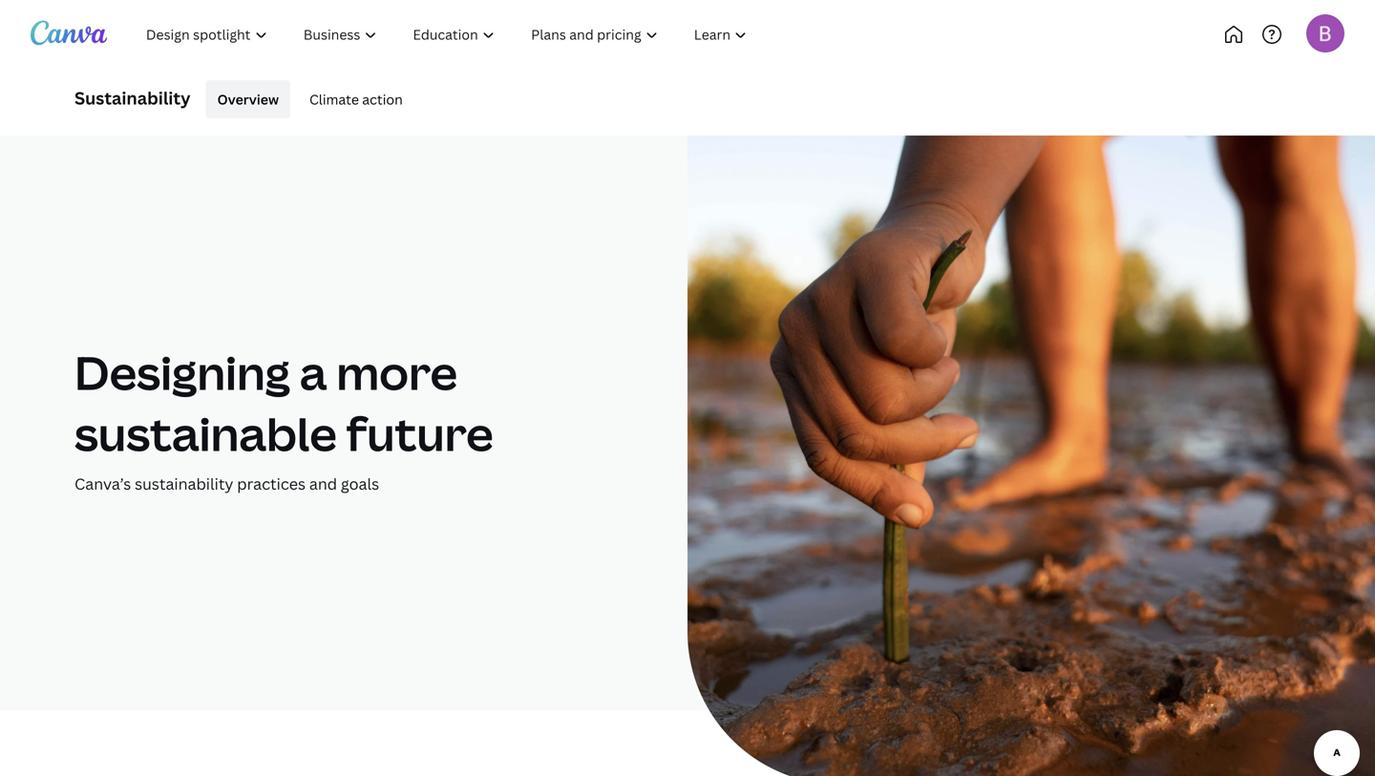 Task type: locate. For each thing, give the bounding box(es) containing it.
canva's
[[75, 474, 131, 494]]

top level navigation element
[[130, 15, 829, 53]]

climate
[[309, 90, 359, 108]]

hero image hand planting mangroves image
[[688, 136, 1375, 777]]

sustainable
[[75, 402, 337, 465]]

menu bar
[[198, 80, 414, 118]]

sustainability
[[135, 474, 233, 494]]

more
[[336, 341, 458, 404]]

future
[[346, 402, 494, 465]]



Task type: vqa. For each thing, say whether or not it's contained in the screenshot.
Top level navigation ELEMENT
yes



Task type: describe. For each thing, give the bounding box(es) containing it.
overview link
[[206, 80, 290, 118]]

designing
[[75, 341, 290, 404]]

sustainability
[[75, 86, 191, 110]]

overview
[[217, 90, 279, 108]]

climate action link
[[298, 80, 414, 118]]

a
[[300, 341, 327, 404]]

designing a more sustainable future canva's sustainability practices and goals
[[75, 341, 494, 494]]

climate action
[[309, 90, 403, 108]]

menu bar containing overview
[[198, 80, 414, 118]]

action
[[362, 90, 403, 108]]

practices
[[237, 474, 306, 494]]

goals
[[341, 474, 379, 494]]

and
[[309, 474, 337, 494]]



